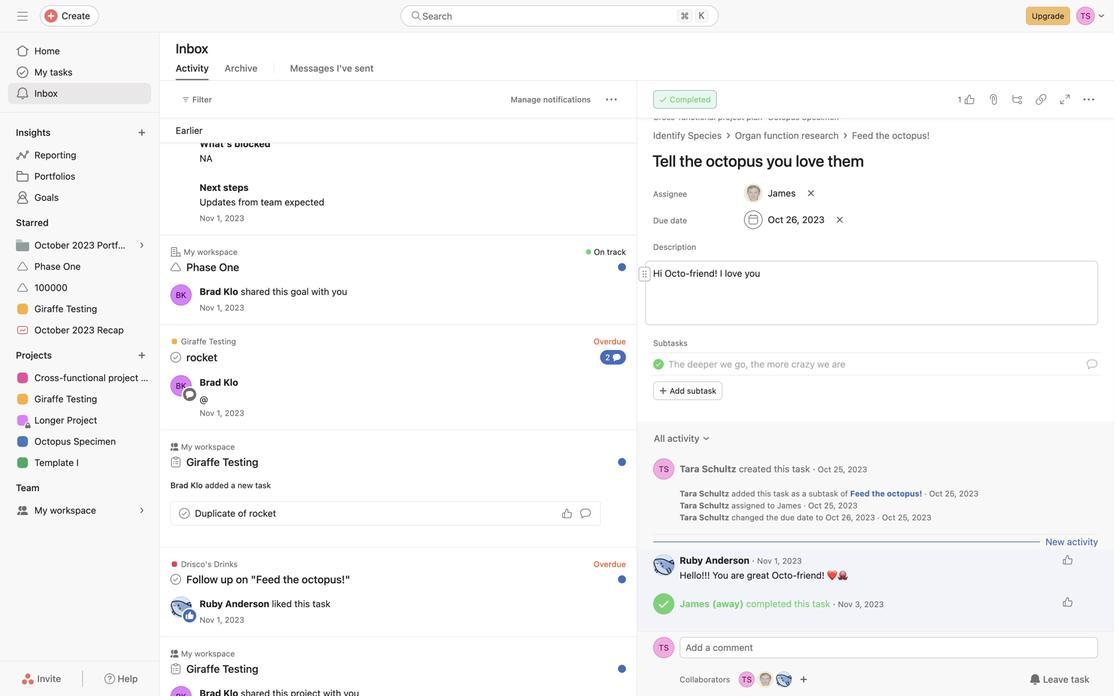 Task type: describe. For each thing, give the bounding box(es) containing it.
testing inside "starred" element
[[66, 303, 97, 314]]

i inside projects element
[[76, 457, 79, 468]]

longer project
[[34, 415, 97, 426]]

assignee
[[653, 189, 687, 199]]

2 archive notification image from the top
[[611, 653, 622, 663]]

projects element
[[0, 344, 159, 476]]

1 vertical spatial cross-functional project plan link
[[8, 367, 159, 389]]

organ function research
[[735, 130, 839, 141]]

what's
[[200, 138, 232, 149]]

workspace up brad klo added a new task
[[195, 442, 235, 452]]

add subtask button
[[653, 382, 722, 400]]

archive all image
[[611, 446, 622, 456]]

projects
[[16, 350, 52, 361]]

archive
[[225, 63, 258, 74]]

help
[[118, 673, 138, 684]]

1 bk from the top
[[176, 290, 186, 300]]

1 vertical spatial of
[[238, 508, 247, 519]]

activity link
[[176, 63, 209, 80]]

function
[[764, 130, 799, 141]]

leftcount image
[[613, 353, 621, 361]]

new activity
[[1046, 537, 1098, 547]]

this for liked
[[294, 599, 310, 609]]

testing up new
[[222, 456, 258, 469]]

4 tara from the top
[[680, 513, 697, 522]]

october for october 2023 portfolio
[[34, 240, 70, 251]]

hello!!!
[[680, 570, 710, 581]]

portfolios
[[34, 171, 75, 182]]

messages i've sent link
[[290, 63, 374, 80]]

1 horizontal spatial phase one link
[[186, 261, 239, 274]]

na
[[200, 153, 213, 164]]

0 vertical spatial ts button
[[653, 459, 674, 480]]

activity for new activity
[[1067, 537, 1098, 547]]

blocked
[[234, 138, 271, 149]]

⌘
[[681, 10, 689, 21]]

klo for rocket
[[223, 377, 238, 388]]

ja button
[[757, 672, 773, 688]]

new
[[238, 481, 253, 490]]

ruby anderson · nov 1, 2023
[[680, 555, 802, 566]]

this for completed
[[794, 598, 810, 609]]

shared
[[241, 286, 270, 297]]

notifications
[[543, 95, 591, 104]]

completed image
[[651, 356, 666, 372]]

specimen inside main content
[[802, 112, 839, 122]]

teams element
[[0, 476, 159, 524]]

2023 inside james (away) completed this task · nov 3, 2023
[[864, 600, 884, 609]]

template i link
[[8, 452, 151, 474]]

0 horizontal spatial ra button
[[170, 597, 192, 618]]

nov inside brad klo @ nov 1, 2023
[[200, 409, 214, 418]]

inbox inside the global element
[[34, 88, 58, 99]]

testing inside projects element
[[66, 394, 97, 405]]

functional for cross-functional project plan octopus specimen
[[678, 112, 716, 122]]

longer project link
[[8, 410, 151, 431]]

0 vertical spatial rocket
[[186, 351, 217, 364]]

you
[[713, 570, 728, 581]]

25, inside tara schultz created this task · oct 25, 2023
[[834, 465, 845, 474]]

1 vertical spatial ts button
[[653, 637, 674, 659]]

manage notifications
[[511, 95, 591, 104]]

james for james
[[768, 188, 796, 199]]

home
[[34, 45, 60, 56]]

identify species link
[[653, 128, 722, 143]]

archive notifications image
[[611, 340, 622, 351]]

great
[[747, 570, 769, 581]]

love
[[725, 268, 742, 279]]

organ function research link
[[735, 128, 839, 143]]

see details, my workspace image
[[138, 507, 146, 515]]

oct 26, 2023
[[768, 214, 825, 225]]

1 add to bookmarks image from the top
[[590, 251, 601, 261]]

Completed checkbox
[[651, 356, 666, 372]]

phase one inside "starred" element
[[34, 261, 81, 272]]

copy task link image
[[1036, 94, 1047, 105]]

octopus inside dialog
[[768, 112, 800, 122]]

project
[[67, 415, 97, 426]]

james inside the tara schultz added this task as a subtask of feed the octopus! · oct 25, 2023 tara schultz assigned to james · oct 25, 2023 tara schultz changed the due date to oct 26, 2023 · oct 25, 2023
[[777, 501, 801, 510]]

ra for leftmost ra button
[[176, 603, 186, 612]]

cross- for cross-functional project plan octopus specimen
[[653, 112, 678, 122]]

Mark complete checkbox
[[176, 506, 192, 522]]

project for cross-functional project plan
[[108, 372, 138, 383]]

2 bk button from the top
[[170, 375, 192, 397]]

collaborators
[[680, 675, 730, 684]]

archive link
[[225, 63, 258, 80]]

phase one link inside "starred" element
[[8, 256, 151, 277]]

due
[[781, 513, 795, 522]]

as
[[791, 489, 800, 498]]

cross- for cross-functional project plan
[[34, 372, 63, 383]]

messages i've sent
[[290, 63, 374, 74]]

1 tara schultz link from the top
[[680, 463, 736, 474]]

from
[[238, 197, 258, 208]]

task for added
[[773, 489, 789, 498]]

drisco's
[[181, 560, 212, 569]]

more actions for this task image
[[1084, 94, 1094, 105]]

add subtask image
[[1012, 94, 1023, 105]]

longer
[[34, 415, 64, 426]]

added for this
[[732, 489, 755, 498]]

nov inside ruby anderson liked this task nov 1, 2023
[[200, 615, 214, 625]]

my workspace inside my workspace link
[[34, 505, 96, 516]]

1, inside ruby anderson liked this task nov 1, 2023
[[217, 615, 222, 625]]

nov inside james (away) completed this task · nov 3, 2023
[[838, 600, 853, 609]]

❤️ image
[[827, 570, 838, 581]]

hi
[[653, 268, 662, 279]]

ruby anderson liked this task nov 1, 2023
[[200, 599, 330, 625]]

0 likes. click to like this task image
[[562, 508, 572, 519]]

1
[[958, 95, 962, 104]]

ja
[[761, 675, 770, 684]]

projects button
[[13, 346, 64, 365]]

create button
[[40, 5, 99, 27]]

workspace inside the teams "element"
[[50, 505, 96, 516]]

invite
[[37, 673, 61, 684]]

brad klo @ nov 1, 2023
[[200, 377, 244, 418]]

2 phase one from the left
[[186, 261, 239, 274]]

26, inside dropdown button
[[786, 214, 800, 225]]

new
[[1046, 537, 1065, 547]]

archive notification image
[[611, 563, 622, 574]]

2 vertical spatial ts button
[[739, 672, 755, 688]]

1 vertical spatial octo-
[[772, 570, 797, 581]]

tara schultz added this task as a subtask of feed the octopus! · oct 25, 2023 tara schultz assigned to james · oct 25, 2023 tara schultz changed the due date to oct 26, 2023 · oct 25, 2023
[[680, 489, 979, 522]]

giraffe inside projects element
[[34, 394, 63, 405]]

project for cross-functional project plan octopus specimen
[[718, 112, 744, 122]]

updates
[[200, 197, 236, 208]]

1, down updates
[[217, 214, 222, 223]]

leave
[[1043, 674, 1069, 685]]

description
[[653, 242, 696, 252]]

"feed
[[251, 573, 280, 586]]

identify species
[[653, 130, 722, 141]]

drinks
[[214, 560, 238, 569]]

follow
[[186, 573, 218, 586]]

nov inside brad klo shared this goal with you nov 1, 2023
[[200, 303, 214, 312]]

cross-functional project plan octopus specimen
[[653, 112, 839, 122]]

upgrade
[[1032, 11, 1064, 21]]

james link
[[680, 598, 710, 609]]

inbox link
[[8, 83, 151, 104]]

1 vertical spatial ruby anderson link
[[200, 599, 269, 609]]

workspace down nov 1, 2023
[[197, 247, 238, 257]]

schultz left the created
[[702, 463, 736, 474]]

nov 1, 2023
[[200, 214, 244, 223]]

reporting
[[34, 150, 76, 160]]

tell the octopus you love them dialog
[[637, 77, 1114, 696]]

functional for cross-functional project plan
[[63, 372, 106, 383]]

goal
[[291, 286, 309, 297]]

giraffe testing inside projects element
[[34, 394, 97, 405]]

my inside the global element
[[34, 67, 47, 78]]

changed
[[732, 513, 764, 522]]

testing down ruby anderson liked this task nov 1, 2023
[[222, 663, 258, 675]]

🐙 image
[[838, 570, 848, 581]]

1 tara from the top
[[680, 463, 700, 474]]

insights
[[16, 127, 51, 138]]

all activity button
[[645, 427, 719, 451]]

octopus specimen link inside projects element
[[8, 431, 151, 452]]

0 vertical spatial octopus specimen link
[[768, 112, 839, 122]]

ts for topmost ts button
[[659, 465, 669, 474]]

team
[[261, 197, 282, 208]]

more actions image
[[606, 94, 617, 105]]

october 2023 portfolio link
[[8, 235, 151, 256]]

add or remove collaborators image
[[800, 676, 808, 684]]

date inside the tara schultz added this task as a subtask of feed the octopus! · oct 25, 2023 tara schultz assigned to james · oct 25, 2023 tara schultz changed the due date to oct 26, 2023 · oct 25, 2023
[[797, 513, 814, 522]]

starred
[[16, 217, 49, 228]]

100000
[[34, 282, 67, 293]]

2 vertical spatial brad
[[170, 481, 188, 490]]

filter
[[192, 95, 212, 104]]

anderson for ·
[[705, 555, 750, 566]]

3,
[[855, 600, 862, 609]]

mark complete image
[[176, 506, 192, 522]]

2023 inside ruby anderson · nov 1, 2023
[[782, 556, 802, 566]]

1 horizontal spatial to
[[816, 513, 823, 522]]

0 vertical spatial date
[[670, 216, 687, 225]]

2 phase from the left
[[186, 261, 216, 274]]

cross-functional project plan
[[34, 372, 159, 383]]

what's blocked na
[[200, 138, 271, 164]]

task inside button
[[1071, 674, 1090, 685]]

overdue for follow up on "feed the octopus!"
[[594, 560, 626, 569]]

hi octo-friend! i love you
[[653, 268, 760, 279]]

2 vertical spatial klo
[[191, 481, 203, 490]]

0 vertical spatial feed
[[852, 130, 873, 141]]



Task type: locate. For each thing, give the bounding box(es) containing it.
to right due
[[816, 513, 823, 522]]

october 2023 recap link
[[8, 320, 151, 341]]

full screen image
[[1060, 94, 1070, 105]]

add to bookmarks image
[[590, 251, 601, 261], [590, 340, 601, 351]]

duplicate of rocket
[[195, 508, 276, 519]]

tara schultz created this task · oct 25, 2023
[[680, 463, 867, 474]]

0 vertical spatial to
[[767, 501, 775, 510]]

1, up "hello!!! you are great octo-friend!"
[[774, 556, 780, 566]]

None field
[[401, 5, 719, 27]]

attachments: add a file to this task, tell the octopus you love them image
[[988, 94, 999, 105]]

ra button right ja 'button'
[[776, 672, 792, 688]]

cross- inside tell the octopus you love them dialog
[[653, 112, 678, 122]]

0 vertical spatial archive notification image
[[611, 251, 622, 261]]

tasks
[[50, 67, 73, 78]]

1, inside brad klo shared this goal with you nov 1, 2023
[[217, 303, 222, 312]]

0 vertical spatial plan
[[747, 112, 762, 122]]

friend!
[[690, 268, 717, 279], [797, 570, 825, 581]]

leave task button
[[1021, 668, 1098, 692]]

new insights image
[[138, 129, 146, 137]]

starred element
[[0, 211, 159, 344]]

oct inside tara schultz created this task · oct 25, 2023
[[818, 465, 831, 474]]

liked
[[272, 599, 292, 609]]

0 horizontal spatial phase one link
[[8, 256, 151, 277]]

nov down follow
[[200, 615, 214, 625]]

anderson up you
[[705, 555, 750, 566]]

plan down 'new project or portfolio' "image"
[[141, 372, 159, 383]]

clear due date image
[[836, 216, 844, 224]]

task for created
[[792, 463, 810, 474]]

i inside main content
[[720, 268, 722, 279]]

added
[[205, 481, 229, 490], [732, 489, 755, 498]]

subtask inside the tara schultz added this task as a subtask of feed the octopus! · oct 25, 2023 tara schultz assigned to james · oct 25, 2023 tara schultz changed the due date to oct 26, 2023 · oct 25, 2023
[[809, 489, 838, 498]]

ruby for ·
[[680, 555, 703, 566]]

ruby inside main content
[[680, 555, 703, 566]]

on
[[236, 573, 248, 586]]

0 horizontal spatial phase one
[[34, 261, 81, 272]]

2 one from the left
[[219, 261, 239, 274]]

schultz left assigned
[[699, 501, 729, 510]]

1 vertical spatial plan
[[141, 372, 159, 383]]

feed inside the tara schultz added this task as a subtask of feed the octopus! · oct 25, 2023 tara schultz assigned to james · oct 25, 2023 tara schultz changed the due date to oct 26, 2023 · oct 25, 2023
[[850, 489, 870, 498]]

specimen down project
[[73, 436, 116, 447]]

1 vertical spatial activity
[[1067, 537, 1098, 547]]

ra for ra button to the top
[[659, 561, 669, 570]]

added for a
[[205, 481, 229, 490]]

1 one from the left
[[63, 261, 81, 272]]

0 vertical spatial 26,
[[786, 214, 800, 225]]

2 october from the top
[[34, 325, 70, 336]]

3 tara schultz link from the top
[[680, 501, 729, 510]]

completed button
[[653, 90, 717, 109]]

3 tara from the top
[[680, 501, 697, 510]]

friend! left the ❤️ image
[[797, 570, 825, 581]]

this left goal on the top of the page
[[272, 286, 288, 297]]

created
[[739, 463, 772, 474]]

1 horizontal spatial ra
[[659, 561, 669, 570]]

phase one link down october 2023 portfolio
[[8, 256, 151, 277]]

next
[[200, 182, 221, 193]]

2 add to bookmarks image from the top
[[590, 340, 601, 351]]

giraffe testing link
[[8, 298, 151, 320], [8, 389, 151, 410], [186, 456, 258, 469], [186, 663, 258, 675]]

1 vertical spatial october
[[34, 325, 70, 336]]

0 vertical spatial james
[[768, 188, 796, 199]]

october for october 2023 recap
[[34, 325, 70, 336]]

ruby up hello!!!
[[680, 555, 703, 566]]

james button
[[738, 181, 802, 205]]

2 horizontal spatial ra
[[779, 675, 789, 684]]

task
[[792, 463, 810, 474], [255, 481, 271, 490], [773, 489, 789, 498], [812, 598, 830, 609], [312, 599, 330, 609], [1071, 674, 1090, 685]]

1 vertical spatial functional
[[63, 372, 106, 383]]

0 vertical spatial klo
[[223, 286, 238, 297]]

0 vertical spatial overdue
[[594, 337, 626, 346]]

of right duplicate
[[238, 508, 247, 519]]

2
[[605, 353, 610, 362]]

1 vertical spatial date
[[797, 513, 814, 522]]

1 horizontal spatial anderson
[[705, 555, 750, 566]]

1 horizontal spatial inbox
[[176, 40, 208, 56]]

2 tara schultz link from the top
[[680, 489, 729, 498]]

you right with at the top
[[332, 286, 347, 297]]

create
[[62, 10, 90, 21]]

octopus specimen link
[[768, 112, 839, 122], [8, 431, 151, 452]]

task down the ❤️ image
[[812, 598, 830, 609]]

task for liked
[[312, 599, 330, 609]]

my workspace
[[184, 247, 238, 257], [181, 442, 235, 452], [34, 505, 96, 516], [181, 649, 235, 659]]

you inside dialog
[[745, 268, 760, 279]]

this right completed
[[794, 598, 810, 609]]

1 vertical spatial i
[[76, 457, 79, 468]]

tara schultz link for changed the due date to
[[680, 513, 729, 522]]

messages
[[290, 63, 334, 74]]

1 vertical spatial add to bookmarks image
[[590, 340, 601, 351]]

brad inside brad klo @ nov 1, 2023
[[200, 377, 221, 388]]

0 horizontal spatial a
[[231, 481, 235, 490]]

1 horizontal spatial ra button
[[653, 555, 674, 576]]

new project or portfolio image
[[138, 351, 146, 359]]

1 vertical spatial 26,
[[841, 513, 853, 522]]

0 vertical spatial octopus!
[[892, 130, 930, 141]]

add to bookmarks image
[[590, 563, 601, 574]]

giraffe
[[34, 303, 63, 314], [181, 337, 207, 346], [34, 394, 63, 405], [186, 456, 220, 469], [186, 663, 220, 675]]

0 horizontal spatial cross-
[[34, 372, 63, 383]]

activity inside dropdown button
[[667, 433, 699, 444]]

testing down 100000 link
[[66, 303, 97, 314]]

brad inside brad klo shared this goal with you nov 1, 2023
[[200, 286, 221, 297]]

phase one
[[34, 261, 81, 272], [186, 261, 239, 274]]

0 vertical spatial 0 likes. click to like this task comment image
[[1062, 555, 1073, 565]]

of inside the tara schultz added this task as a subtask of feed the octopus! · oct 25, 2023 tara schultz assigned to james · oct 25, 2023 tara schultz changed the due date to oct 26, 2023 · oct 25, 2023
[[840, 489, 848, 498]]

overdue for rocket
[[594, 337, 626, 346]]

1 vertical spatial friend!
[[797, 570, 825, 581]]

goals
[[34, 192, 59, 203]]

on track
[[594, 247, 626, 257]]

feed the octopus! link
[[852, 128, 930, 143], [850, 489, 922, 498]]

project inside main content
[[718, 112, 744, 122]]

1 phase one from the left
[[34, 261, 81, 272]]

1 vertical spatial feed
[[850, 489, 870, 498]]

this inside ruby anderson liked this task nov 1, 2023
[[294, 599, 310, 609]]

task right leave
[[1071, 674, 1090, 685]]

added up duplicate
[[205, 481, 229, 490]]

add
[[670, 386, 685, 396]]

species
[[688, 130, 722, 141]]

@
[[200, 394, 208, 405]]

1 horizontal spatial one
[[219, 261, 239, 274]]

ts inside main content
[[659, 465, 669, 474]]

0 vertical spatial cross-functional project plan link
[[653, 112, 762, 122]]

research
[[802, 130, 839, 141]]

follow up on "feed the octopus!" link
[[186, 573, 350, 586]]

add subtask
[[670, 386, 716, 396]]

octo- right great
[[772, 570, 797, 581]]

1 phase from the left
[[34, 261, 61, 272]]

1 horizontal spatial phase
[[186, 261, 216, 274]]

plan for cross-functional project plan octopus specimen
[[747, 112, 762, 122]]

activity for all activity
[[667, 433, 699, 444]]

2 0 likes. click to like this task comment image from the top
[[1062, 597, 1073, 607]]

testing up project
[[66, 394, 97, 405]]

brad klo link left shared
[[200, 286, 238, 297]]

hide sidebar image
[[17, 11, 28, 21]]

october 2023 portfolio
[[34, 240, 133, 251]]

giraffe testing inside "starred" element
[[34, 303, 97, 314]]

phase one up the 100000
[[34, 261, 81, 272]]

phase inside "starred" element
[[34, 261, 61, 272]]

manage notifications button
[[505, 90, 597, 109]]

0 horizontal spatial cross-functional project plan link
[[8, 367, 159, 389]]

james up due
[[777, 501, 801, 510]]

a left new
[[231, 481, 235, 490]]

functional down completed
[[678, 112, 716, 122]]

schultz left changed
[[699, 513, 729, 522]]

2023 inside ruby anderson liked this task nov 1, 2023
[[225, 615, 244, 625]]

task right new
[[255, 481, 271, 490]]

cross-functional project plan link
[[653, 112, 762, 122], [8, 367, 159, 389]]

home link
[[8, 40, 151, 62]]

25,
[[834, 465, 845, 474], [945, 489, 957, 498], [824, 501, 836, 510], [898, 513, 910, 522]]

octopus! inside the tara schultz added this task as a subtask of feed the octopus! · oct 25, 2023 tara schultz assigned to james · oct 25, 2023 tara schultz changed the due date to oct 26, 2023 · oct 25, 2023
[[887, 489, 922, 498]]

2 brad klo link from the top
[[200, 377, 238, 388]]

26, inside the tara schultz added this task as a subtask of feed the octopus! · oct 25, 2023 tara schultz assigned to james · oct 25, 2023 tara schultz changed the due date to oct 26, 2023 · oct 25, 2023
[[841, 513, 853, 522]]

2023 inside brad klo @ nov 1, 2023
[[225, 409, 244, 418]]

1 horizontal spatial rocket
[[249, 508, 276, 519]]

i down octopus specimen
[[76, 457, 79, 468]]

manage
[[511, 95, 541, 104]]

subtask inside button
[[687, 386, 716, 396]]

functional inside cross-functional project plan link
[[63, 372, 106, 383]]

phase
[[34, 261, 61, 272], [186, 261, 216, 274]]

task for completed
[[812, 598, 830, 609]]

this up assigned
[[757, 489, 771, 498]]

0 comments. click to go to subtask details and comments image
[[1087, 359, 1098, 370]]

a inside the tara schultz added this task as a subtask of feed the octopus! · oct 25, 2023 tara schultz assigned to james · oct 25, 2023 tara schultz changed the due date to oct 26, 2023 · oct 25, 2023
[[802, 489, 807, 498]]

octopus up function
[[768, 112, 800, 122]]

0 vertical spatial project
[[718, 112, 744, 122]]

2 tara from the top
[[680, 489, 697, 498]]

0 comments image
[[580, 508, 591, 519]]

insights element
[[0, 121, 159, 211]]

this for added
[[757, 489, 771, 498]]

octo- right hi
[[665, 268, 690, 279]]

0 likes. click to like this task comment image for 2023
[[1062, 555, 1073, 565]]

0 horizontal spatial of
[[238, 508, 247, 519]]

brad up mark complete image
[[170, 481, 188, 490]]

main content
[[637, 77, 1114, 631]]

ts button
[[653, 459, 674, 480], [653, 637, 674, 659], [739, 672, 755, 688]]

this right the liked in the bottom of the page
[[294, 599, 310, 609]]

nov inside ruby anderson · nov 1, 2023
[[757, 556, 772, 566]]

up
[[221, 573, 233, 586]]

main content containing identify species
[[637, 77, 1114, 631]]

phase one link
[[8, 256, 151, 277], [186, 261, 239, 274]]

0 horizontal spatial phase
[[34, 261, 61, 272]]

2 vertical spatial ts
[[742, 675, 752, 684]]

anderson down on
[[225, 599, 269, 609]]

hello!!! you are great octo-friend!
[[680, 570, 827, 581]]

project inside cross-functional project plan link
[[108, 372, 138, 383]]

my workspace link
[[8, 500, 151, 521]]

0 vertical spatial subtask
[[687, 386, 716, 396]]

workspace down team dropdown button
[[50, 505, 96, 516]]

i've
[[337, 63, 352, 74]]

0 horizontal spatial octopus specimen link
[[8, 431, 151, 452]]

duplicate of rocket link
[[195, 508, 276, 519]]

tara schultz link for added this task as a subtask of
[[680, 489, 729, 498]]

0 likes. click to like this task comment image
[[1062, 555, 1073, 565], [1062, 597, 1073, 607]]

tara schultz link
[[680, 463, 736, 474], [680, 489, 729, 498], [680, 501, 729, 510], [680, 513, 729, 522]]

ruby down follow
[[200, 599, 223, 609]]

activity right all
[[667, 433, 699, 444]]

2023 inside dropdown button
[[802, 214, 825, 225]]

to right assigned
[[767, 501, 775, 510]]

0 horizontal spatial subtask
[[687, 386, 716, 396]]

octopus inside projects element
[[34, 436, 71, 447]]

nov up rocket link
[[200, 303, 214, 312]]

1 vertical spatial inbox
[[34, 88, 58, 99]]

0 vertical spatial ra button
[[653, 555, 674, 576]]

0 horizontal spatial octo-
[[665, 268, 690, 279]]

1 brad klo link from the top
[[200, 286, 238, 297]]

functional up project
[[63, 372, 106, 383]]

0 horizontal spatial activity
[[667, 433, 699, 444]]

anderson inside ruby anderson liked this task nov 1, 2023
[[225, 599, 269, 609]]

project
[[718, 112, 744, 122], [108, 372, 138, 383]]

nov down updates
[[200, 214, 214, 223]]

klo for phase one
[[223, 286, 238, 297]]

1, inside ruby anderson · nov 1, 2023
[[774, 556, 780, 566]]

1 horizontal spatial phase one
[[186, 261, 239, 274]]

0 vertical spatial you
[[745, 268, 760, 279]]

1 vertical spatial 0 likes. click to like this task comment image
[[1062, 597, 1073, 607]]

task inside ruby anderson liked this task nov 1, 2023
[[312, 599, 330, 609]]

phase one link down nov 1, 2023
[[186, 261, 239, 274]]

invite button
[[13, 667, 70, 691]]

this inside brad klo shared this goal with you nov 1, 2023
[[272, 286, 288, 297]]

add to bookmarks image left track
[[590, 251, 601, 261]]

inbox down my tasks in the top left of the page
[[34, 88, 58, 99]]

giraffe inside "starred" element
[[34, 303, 63, 314]]

brad klo link
[[200, 286, 238, 297], [200, 377, 238, 388]]

octopus up the 'template'
[[34, 436, 71, 447]]

cross-functional project plan link up project
[[8, 367, 159, 389]]

0 vertical spatial anderson
[[705, 555, 750, 566]]

tara
[[680, 463, 700, 474], [680, 489, 697, 498], [680, 501, 697, 510], [680, 513, 697, 522]]

1, down up
[[217, 615, 222, 625]]

0 horizontal spatial one
[[63, 261, 81, 272]]

bk button left @
[[170, 375, 192, 397]]

1 overdue from the top
[[594, 337, 626, 346]]

0 vertical spatial feed the octopus! link
[[852, 128, 930, 143]]

0 vertical spatial activity
[[667, 433, 699, 444]]

my
[[34, 67, 47, 78], [184, 247, 195, 257], [181, 442, 192, 452], [34, 505, 47, 516], [181, 649, 192, 659]]

october down starred on the left top
[[34, 240, 70, 251]]

ts for the bottom ts button
[[742, 675, 752, 684]]

anderson inside main content
[[705, 555, 750, 566]]

to
[[767, 501, 775, 510], [816, 513, 823, 522]]

ruby
[[680, 555, 703, 566], [200, 599, 223, 609]]

are
[[731, 570, 744, 581]]

1 horizontal spatial specimen
[[802, 112, 839, 122]]

1 vertical spatial ruby
[[200, 599, 223, 609]]

2023 inside tara schultz created this task · oct 25, 2023
[[848, 465, 867, 474]]

1 horizontal spatial subtask
[[809, 489, 838, 498]]

plan inside tell the octopus you love them dialog
[[747, 112, 762, 122]]

2 overdue from the top
[[594, 560, 626, 569]]

assigned
[[732, 501, 765, 510]]

4 tara schultz link from the top
[[680, 513, 729, 522]]

expected
[[285, 197, 324, 208]]

one down october 2023 portfolio link at the left top
[[63, 261, 81, 272]]

1 october from the top
[[34, 240, 70, 251]]

ra down drisco's
[[176, 603, 186, 612]]

october 2023 recap
[[34, 325, 124, 336]]

of right the as
[[840, 489, 848, 498]]

see details, october 2023 portfolio image
[[138, 241, 146, 249]]

1 horizontal spatial ruby
[[680, 555, 703, 566]]

0 vertical spatial october
[[34, 240, 70, 251]]

0 horizontal spatial friend!
[[690, 268, 717, 279]]

nov left 3,
[[838, 600, 853, 609]]

oct 26, 2023 button
[[738, 208, 831, 232]]

this for created
[[774, 463, 790, 474]]

0 vertical spatial add to bookmarks image
[[590, 251, 601, 261]]

octo-
[[665, 268, 690, 279], [772, 570, 797, 581]]

1 vertical spatial subtask
[[809, 489, 838, 498]]

1, up rocket link
[[217, 303, 222, 312]]

james inside dropdown button
[[768, 188, 796, 199]]

task inside the tara schultz added this task as a subtask of feed the octopus! · oct 25, 2023 tara schultz assigned to james · oct 25, 2023 tara schultz changed the due date to oct 26, 2023 · oct 25, 2023
[[773, 489, 789, 498]]

0 vertical spatial octopus
[[768, 112, 800, 122]]

1 vertical spatial anderson
[[225, 599, 269, 609]]

octopus specimen link down project
[[8, 431, 151, 452]]

1 bk button from the top
[[170, 285, 192, 306]]

2 horizontal spatial ra button
[[776, 672, 792, 688]]

phase one down nov 1, 2023
[[186, 261, 239, 274]]

1, inside brad klo @ nov 1, 2023
[[217, 409, 222, 418]]

task up the as
[[792, 463, 810, 474]]

Task Name text field
[[668, 357, 846, 372]]

0 horizontal spatial ruby
[[200, 599, 223, 609]]

Task Name text field
[[644, 146, 1098, 176]]

1 horizontal spatial of
[[840, 489, 848, 498]]

plan inside projects element
[[141, 372, 159, 383]]

0 horizontal spatial octopus
[[34, 436, 71, 447]]

ts for the middle ts button
[[659, 643, 669, 653]]

cross- inside projects element
[[34, 372, 63, 383]]

nov down @
[[200, 409, 214, 418]]

this for shared
[[272, 286, 288, 297]]

cross- down projects dropdown button
[[34, 372, 63, 383]]

2 bk from the top
[[176, 381, 186, 391]]

1, down rocket link
[[217, 409, 222, 418]]

with
[[311, 286, 329, 297]]

1 horizontal spatial friend!
[[797, 570, 825, 581]]

0 horizontal spatial ruby anderson link
[[200, 599, 269, 609]]

ruby anderson link up you
[[680, 555, 750, 566]]

2023 inside brad klo shared this goal with you nov 1, 2023
[[225, 303, 244, 312]]

project down 'new project or portfolio' "image"
[[108, 372, 138, 383]]

filter button
[[176, 90, 218, 109]]

brad klo link for phase one
[[200, 286, 238, 297]]

brad klo link for rocket
[[200, 377, 238, 388]]

plan
[[747, 112, 762, 122], [141, 372, 159, 383]]

ra for the rightmost ra button
[[779, 675, 789, 684]]

nov up great
[[757, 556, 772, 566]]

oct inside oct 26, 2023 dropdown button
[[768, 214, 783, 225]]

1 horizontal spatial ruby anderson link
[[680, 555, 750, 566]]

0 vertical spatial brad
[[200, 286, 221, 297]]

1 vertical spatial feed the octopus! link
[[850, 489, 922, 498]]

project up organ
[[718, 112, 744, 122]]

activity
[[176, 63, 209, 74]]

earlier
[[176, 125, 203, 136]]

steps
[[223, 182, 249, 193]]

add to bookmarks image left 'archive notifications' image
[[590, 340, 601, 351]]

ruby inside ruby anderson liked this task nov 1, 2023
[[200, 599, 223, 609]]

ruby anderson link inside main content
[[680, 555, 750, 566]]

giraffe testing
[[34, 303, 97, 314], [181, 337, 236, 346], [34, 394, 97, 405], [186, 456, 258, 469], [186, 663, 258, 675]]

you right love
[[745, 268, 760, 279]]

0 likes. click to like this task comment image for ·
[[1062, 597, 1073, 607]]

brad
[[200, 286, 221, 297], [200, 377, 221, 388], [170, 481, 188, 490]]

klo inside brad klo shared this goal with you nov 1, 2023
[[223, 286, 238, 297]]

0 horizontal spatial anderson
[[225, 599, 269, 609]]

ruby for nov 1, 2023
[[200, 599, 223, 609]]

0 vertical spatial ruby anderson link
[[680, 555, 750, 566]]

this right the created
[[774, 463, 790, 474]]

october up projects dropdown button
[[34, 325, 70, 336]]

0 horizontal spatial specimen
[[73, 436, 116, 447]]

functional inside main content
[[678, 112, 716, 122]]

bk button up rocket link
[[170, 285, 192, 306]]

1 archive notification image from the top
[[611, 251, 622, 261]]

portfolios link
[[8, 166, 151, 187]]

rocket up @
[[186, 351, 217, 364]]

rocket down new
[[249, 508, 276, 519]]

ra button down follow
[[170, 597, 192, 618]]

my inside the teams "element"
[[34, 505, 47, 516]]

1 horizontal spatial added
[[732, 489, 755, 498]]

octopus!
[[892, 130, 930, 141], [887, 489, 922, 498]]

testing up rocket link
[[209, 337, 236, 346]]

subtasks
[[653, 339, 688, 348]]

james down hello!!!
[[680, 598, 710, 609]]

workspace down ruby anderson liked this task nov 1, 2023
[[195, 649, 235, 659]]

global element
[[0, 32, 159, 112]]

this inside the tara schultz added this task as a subtask of feed the octopus! · oct 25, 2023 tara schultz assigned to james · oct 25, 2023 tara schultz changed the due date to oct 26, 2023 · oct 25, 2023
[[757, 489, 771, 498]]

26, up 🐙 image
[[841, 513, 853, 522]]

bk button
[[170, 285, 192, 306], [170, 375, 192, 397]]

1,
[[217, 214, 222, 223], [217, 303, 222, 312], [217, 409, 222, 418], [774, 556, 780, 566], [217, 615, 222, 625]]

inbox
[[176, 40, 208, 56], [34, 88, 58, 99]]

1 horizontal spatial octopus specimen link
[[768, 112, 839, 122]]

klo inside brad klo @ nov 1, 2023
[[223, 377, 238, 388]]

remove assignee image
[[807, 189, 815, 197]]

james up oct 26, 2023 dropdown button
[[768, 188, 796, 199]]

on
[[594, 247, 605, 257]]

added up assigned
[[732, 489, 755, 498]]

1 vertical spatial bk
[[176, 381, 186, 391]]

brad left shared
[[200, 286, 221, 297]]

rocket
[[186, 351, 217, 364], [249, 508, 276, 519]]

specimen up research on the top right of the page
[[802, 112, 839, 122]]

tara schultz link for assigned to
[[680, 501, 729, 510]]

1 horizontal spatial cross-
[[653, 112, 678, 122]]

brad for phase one
[[200, 286, 221, 297]]

organ
[[735, 130, 761, 141]]

brad for rocket
[[200, 377, 221, 388]]

brad klo link up @
[[200, 377, 238, 388]]

friend! left love
[[690, 268, 717, 279]]

activity right 'new'
[[1067, 537, 1098, 547]]

task down octopus!"
[[312, 599, 330, 609]]

james for james (away) completed this task · nov 3, 2023
[[680, 598, 710, 609]]

Search tasks, projects, and more text field
[[401, 5, 719, 27]]

brad up @
[[200, 377, 221, 388]]

2 vertical spatial ra
[[779, 675, 789, 684]]

plan up organ
[[747, 112, 762, 122]]

phase down nov 1, 2023
[[186, 261, 216, 274]]

activity
[[667, 433, 699, 444], [1067, 537, 1098, 547]]

1 horizontal spatial octopus
[[768, 112, 800, 122]]

anderson for nov 1, 2023
[[225, 599, 269, 609]]

0 vertical spatial octo-
[[665, 268, 690, 279]]

subtask right the as
[[809, 489, 838, 498]]

1 0 likes. click to like this task comment image from the top
[[1062, 555, 1073, 565]]

1 vertical spatial specimen
[[73, 436, 116, 447]]

1 vertical spatial to
[[816, 513, 823, 522]]

i left love
[[720, 268, 722, 279]]

added inside the tara schultz added this task as a subtask of feed the octopus! · oct 25, 2023 tara schultz assigned to james · oct 25, 2023 tara schultz changed the due date to oct 26, 2023 · oct 25, 2023
[[732, 489, 755, 498]]

specimen inside projects element
[[73, 436, 116, 447]]

0 vertical spatial brad klo link
[[200, 286, 238, 297]]

cross-functional project plan link up the species
[[653, 112, 762, 122]]

0 vertical spatial of
[[840, 489, 848, 498]]

upgrade button
[[1026, 7, 1070, 25]]

1 vertical spatial brad klo link
[[200, 377, 238, 388]]

1 horizontal spatial functional
[[678, 112, 716, 122]]

26, down james dropdown button
[[786, 214, 800, 225]]

klo
[[223, 286, 238, 297], [223, 377, 238, 388], [191, 481, 203, 490]]

1 horizontal spatial project
[[718, 112, 744, 122]]

one inside "starred" element
[[63, 261, 81, 272]]

0 vertical spatial inbox
[[176, 40, 208, 56]]

plan for cross-functional project plan
[[141, 372, 159, 383]]

archive notification image
[[611, 251, 622, 261], [611, 653, 622, 663]]

one down nov 1, 2023
[[219, 261, 239, 274]]

a right the as
[[802, 489, 807, 498]]

schultz down "all activity" dropdown button
[[699, 489, 729, 498]]

inbox up activity
[[176, 40, 208, 56]]

you inside brad klo shared this goal with you nov 1, 2023
[[332, 286, 347, 297]]

0 vertical spatial ts
[[659, 465, 669, 474]]



Task type: vqa. For each thing, say whether or not it's contained in the screenshot.
Reporting
yes



